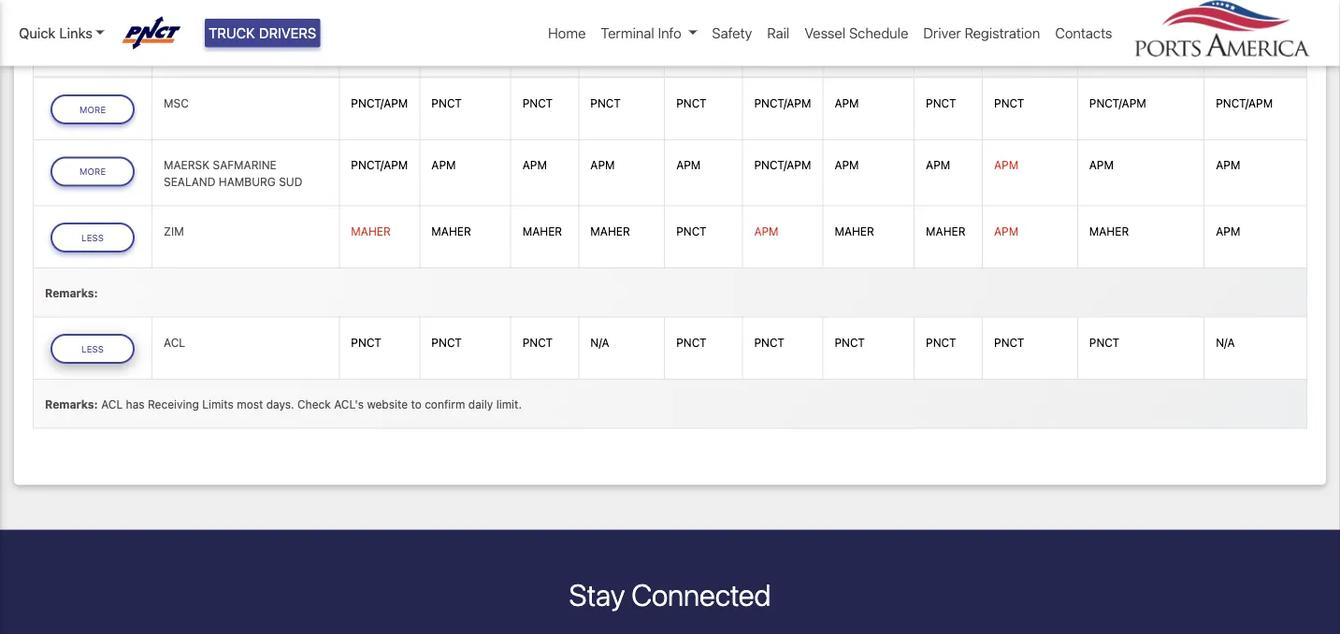 Task type: describe. For each thing, give the bounding box(es) containing it.
high for 40' high cube reefers
[[1115, 24, 1145, 39]]

sud
[[279, 176, 303, 189]]

4 maher from the left
[[591, 225, 630, 238]]

0 horizontal spatial acl
[[101, 398, 123, 411]]

20' for 20' reefers
[[591, 24, 612, 39]]

msc
[[164, 97, 189, 110]]

maersk
[[164, 159, 210, 172]]

terminal info link
[[594, 15, 705, 51]]

terminal
[[601, 25, 655, 41]]

high for 40' high cubes
[[1020, 24, 1050, 39]]

connected
[[632, 577, 771, 613]]

flat for 20' flat
[[523, 44, 547, 59]]

less button for zim
[[51, 223, 135, 253]]

most
[[237, 398, 263, 411]]

driver
[[924, 25, 962, 41]]

2 n/a from the left
[[1217, 336, 1236, 349]]

driver registration
[[924, 25, 1041, 41]]

40' flat
[[926, 24, 951, 59]]

more for maersk safmarine sealand hamburg sud
[[79, 166, 106, 177]]

line
[[224, 44, 251, 59]]

1 horizontal spatial acl
[[164, 336, 185, 349]]

driver registration link
[[916, 15, 1048, 51]]

limit.
[[497, 398, 522, 411]]

45' high cubes
[[1217, 24, 1272, 59]]

1 n/a from the left
[[591, 336, 610, 349]]

terminal info
[[601, 25, 682, 41]]

less for acl
[[81, 343, 104, 354]]

tops
[[835, 44, 866, 59]]

2 maher from the left
[[432, 225, 471, 238]]

40' high cube reefers
[[1090, 24, 1182, 59]]

more button for msc
[[51, 95, 135, 124]]

40' for 40' high cubes
[[995, 24, 1017, 39]]

more button for maersk safmarine sealand hamburg sud
[[51, 157, 135, 187]]

daily
[[469, 398, 493, 411]]

cubes for 40'
[[995, 44, 1036, 59]]

high for 45' high cubes
[[1242, 24, 1272, 39]]

vessel
[[805, 25, 846, 41]]

20' reefers
[[591, 24, 640, 59]]

5 maher from the left
[[835, 225, 875, 238]]

cubes for 45'
[[1217, 44, 1258, 59]]

45'
[[1217, 24, 1238, 39]]

less for zim
[[81, 232, 104, 243]]

flat for 40' flat
[[926, 44, 951, 59]]

home
[[548, 25, 586, 41]]

truck
[[209, 25, 255, 41]]

more for msc
[[79, 104, 106, 115]]

zim
[[164, 225, 184, 238]]

quick
[[19, 25, 56, 41]]

safety link
[[705, 15, 760, 51]]

40' for 40' dry
[[755, 44, 777, 59]]

40' for 40' high cube reefers
[[1090, 24, 1112, 39]]

40' for 40' flat
[[926, 24, 948, 39]]

contacts
[[1056, 25, 1113, 41]]

has
[[126, 398, 145, 411]]

limits
[[202, 398, 234, 411]]

receiving
[[148, 398, 199, 411]]

drivers
[[259, 25, 317, 41]]

links
[[59, 25, 93, 41]]

schedule
[[850, 25, 909, 41]]



Task type: locate. For each thing, give the bounding box(es) containing it.
7 maher from the left
[[1090, 225, 1130, 238]]

2 remarks: from the top
[[45, 398, 98, 411]]

2 less button from the top
[[51, 334, 135, 364]]

to
[[411, 398, 422, 411]]

1 vertical spatial acl
[[101, 398, 123, 411]]

3 maher from the left
[[523, 225, 563, 238]]

1 vertical spatial less button
[[51, 334, 135, 364]]

cubes inside 45' high cubes
[[1217, 44, 1258, 59]]

1 maher from the left
[[351, 225, 391, 238]]

2 cubes from the left
[[1217, 44, 1258, 59]]

1 remarks: from the top
[[45, 287, 98, 300]]

less button for acl
[[51, 334, 135, 364]]

high inside 45' high cubes
[[1242, 24, 1272, 39]]

0 horizontal spatial reefers
[[591, 44, 640, 59]]

truck drivers link
[[205, 19, 320, 47]]

acl's
[[334, 398, 364, 411]]

safety
[[712, 25, 753, 41]]

1 horizontal spatial reefers
[[1090, 44, 1139, 59]]

quick links
[[19, 25, 93, 41]]

remarks: for remarks:
[[45, 287, 98, 300]]

20' right 'home'
[[591, 24, 612, 39]]

hangers
[[677, 44, 731, 59]]

confirm
[[425, 398, 465, 411]]

pnct
[[432, 97, 462, 110], [523, 97, 553, 110], [591, 97, 621, 110], [677, 97, 707, 110], [926, 97, 957, 110], [995, 97, 1025, 110], [677, 225, 707, 238], [351, 336, 382, 349], [432, 336, 462, 349], [523, 336, 553, 349], [677, 336, 707, 349], [755, 336, 785, 349], [835, 336, 865, 349], [926, 336, 957, 349], [995, 336, 1025, 349], [1090, 336, 1120, 349]]

reefers down terminal
[[591, 44, 640, 59]]

n/a
[[591, 336, 610, 349], [1217, 336, 1236, 349]]

0 horizontal spatial n/a
[[591, 336, 610, 349]]

40' inside 40' open tops
[[835, 24, 857, 39]]

0 vertical spatial remarks:
[[45, 287, 98, 300]]

20' left 'home'
[[523, 24, 544, 39]]

0 vertical spatial less button
[[51, 223, 135, 253]]

less button
[[51, 223, 135, 253], [51, 334, 135, 364]]

flat left 20' reefers
[[523, 44, 547, 59]]

high
[[1020, 24, 1050, 39], [1115, 24, 1145, 39], [1242, 24, 1272, 39]]

1 horizontal spatial n/a
[[1217, 336, 1236, 349]]

registration
[[965, 25, 1041, 41]]

1 more button from the top
[[51, 95, 135, 124]]

1 less button from the top
[[51, 223, 135, 253]]

1 vertical spatial more
[[79, 166, 106, 177]]

pnct/apm
[[351, 97, 408, 110], [755, 97, 812, 110], [1090, 97, 1147, 110], [1217, 97, 1274, 110], [351, 159, 408, 172], [755, 159, 812, 172]]

shipping line
[[164, 44, 251, 59]]

flat down driver
[[926, 44, 951, 59]]

2 more button from the top
[[51, 157, 135, 187]]

1 cubes from the left
[[995, 44, 1036, 59]]

1 20' from the left
[[523, 24, 544, 39]]

home link
[[541, 15, 594, 51]]

40' dry
[[755, 44, 803, 59]]

2 less from the top
[[81, 343, 104, 354]]

less button up has
[[51, 334, 135, 364]]

vessel schedule link
[[797, 15, 916, 51]]

sealand
[[164, 176, 216, 189]]

6 maher from the left
[[926, 225, 966, 238]]

20' inside 20' reefers
[[591, 24, 612, 39]]

hamburg
[[219, 176, 276, 189]]

cubes inside 40' high cubes
[[995, 44, 1036, 59]]

high inside 40' high cubes
[[1020, 24, 1050, 39]]

truck drivers
[[209, 25, 317, 41]]

0 horizontal spatial 20'
[[523, 24, 544, 39]]

more button
[[51, 95, 135, 124], [51, 157, 135, 187]]

reefers down the contacts
[[1090, 44, 1139, 59]]

vessel schedule
[[805, 25, 909, 41]]

reefers
[[591, 44, 640, 59], [1090, 44, 1139, 59]]

40' high cubes
[[995, 24, 1050, 59]]

1 horizontal spatial cubes
[[1217, 44, 1258, 59]]

rail link
[[760, 15, 797, 51]]

40'
[[835, 24, 857, 39], [926, 24, 948, 39], [995, 24, 1017, 39], [1090, 24, 1112, 39], [755, 44, 777, 59]]

acl
[[164, 336, 185, 349], [101, 398, 123, 411]]

2 flat from the left
[[926, 44, 951, 59]]

stay connected
[[569, 577, 771, 613]]

dry
[[780, 44, 803, 59]]

remarks: for remarks: acl has receiving limits most days.  check acl's website to confirm daily limit.
[[45, 398, 98, 411]]

1 horizontal spatial 20'
[[591, 24, 612, 39]]

1 vertical spatial more button
[[51, 157, 135, 187]]

1 vertical spatial remarks:
[[45, 398, 98, 411]]

1 horizontal spatial high
[[1115, 24, 1145, 39]]

days.
[[266, 398, 294, 411]]

high left cube
[[1115, 24, 1145, 39]]

cubes down 45'
[[1217, 44, 1258, 59]]

2 horizontal spatial high
[[1242, 24, 1272, 39]]

remarks: acl has receiving limits most days.  check acl's website to confirm daily limit.
[[45, 398, 522, 411]]

40' for 40' open tops
[[835, 24, 857, 39]]

stay
[[569, 577, 625, 613]]

1 high from the left
[[1020, 24, 1050, 39]]

40' left cube
[[1090, 24, 1112, 39]]

20' flat
[[523, 24, 547, 59]]

info
[[658, 25, 682, 41]]

2 reefers from the left
[[1090, 44, 1139, 59]]

high right 45'
[[1242, 24, 1272, 39]]

1 more from the top
[[79, 104, 106, 115]]

2 20' from the left
[[591, 24, 612, 39]]

1 less from the top
[[81, 232, 104, 243]]

cubes
[[995, 44, 1036, 59], [1217, 44, 1258, 59]]

check
[[298, 398, 331, 411]]

20'
[[523, 24, 544, 39], [591, 24, 612, 39]]

40' right driver
[[995, 24, 1017, 39]]

0 vertical spatial more
[[79, 104, 106, 115]]

more
[[79, 104, 106, 115], [79, 166, 106, 177]]

quick links link
[[19, 22, 105, 43]]

40' inside 40' high cube reefers
[[1090, 24, 1112, 39]]

safmarine
[[213, 159, 277, 172]]

rail
[[768, 25, 790, 41]]

40' inside 40' flat
[[926, 24, 948, 39]]

less button left zim at the left
[[51, 223, 135, 253]]

acl up the receiving
[[164, 336, 185, 349]]

less
[[81, 232, 104, 243], [81, 343, 104, 354]]

open
[[860, 24, 895, 39]]

1 flat from the left
[[523, 44, 547, 59]]

cubes down the registration in the top of the page
[[995, 44, 1036, 59]]

1 vertical spatial less
[[81, 343, 104, 354]]

apm
[[835, 97, 860, 110], [432, 159, 456, 172], [523, 159, 547, 172], [591, 159, 615, 172], [677, 159, 701, 172], [835, 159, 860, 172], [926, 159, 951, 172], [995, 159, 1019, 172], [1090, 159, 1114, 172], [1217, 159, 1241, 172], [755, 225, 779, 238], [995, 225, 1019, 238], [1217, 225, 1241, 238]]

maersk safmarine sealand hamburg sud
[[164, 159, 303, 189]]

remarks:
[[45, 287, 98, 300], [45, 398, 98, 411]]

40' open tops
[[835, 24, 895, 59]]

40' right schedule
[[926, 24, 948, 39]]

0 horizontal spatial cubes
[[995, 44, 1036, 59]]

0 vertical spatial acl
[[164, 336, 185, 349]]

0 vertical spatial more button
[[51, 95, 135, 124]]

20' inside 20' flat
[[523, 24, 544, 39]]

40' up tops
[[835, 24, 857, 39]]

reefers inside 40' high cube reefers
[[1090, 44, 1139, 59]]

contacts link
[[1048, 15, 1120, 51]]

high inside 40' high cube reefers
[[1115, 24, 1145, 39]]

cube
[[1149, 24, 1182, 39]]

2 high from the left
[[1115, 24, 1145, 39]]

flat
[[523, 44, 547, 59], [926, 44, 951, 59]]

0 vertical spatial less
[[81, 232, 104, 243]]

0 horizontal spatial high
[[1020, 24, 1050, 39]]

1 horizontal spatial flat
[[926, 44, 951, 59]]

40' down rail
[[755, 44, 777, 59]]

acl left has
[[101, 398, 123, 411]]

3 high from the left
[[1242, 24, 1272, 39]]

shipping
[[164, 44, 221, 59]]

high left the contacts
[[1020, 24, 1050, 39]]

website
[[367, 398, 408, 411]]

20' for 20' flat
[[523, 24, 544, 39]]

2 more from the top
[[79, 166, 106, 177]]

0 horizontal spatial flat
[[523, 44, 547, 59]]

40' inside 40' high cubes
[[995, 24, 1017, 39]]

1 reefers from the left
[[591, 44, 640, 59]]

maher
[[351, 225, 391, 238], [432, 225, 471, 238], [523, 225, 563, 238], [591, 225, 630, 238], [835, 225, 875, 238], [926, 225, 966, 238], [1090, 225, 1130, 238]]



Task type: vqa. For each thing, say whether or not it's contained in the screenshot.
Cutoff
no



